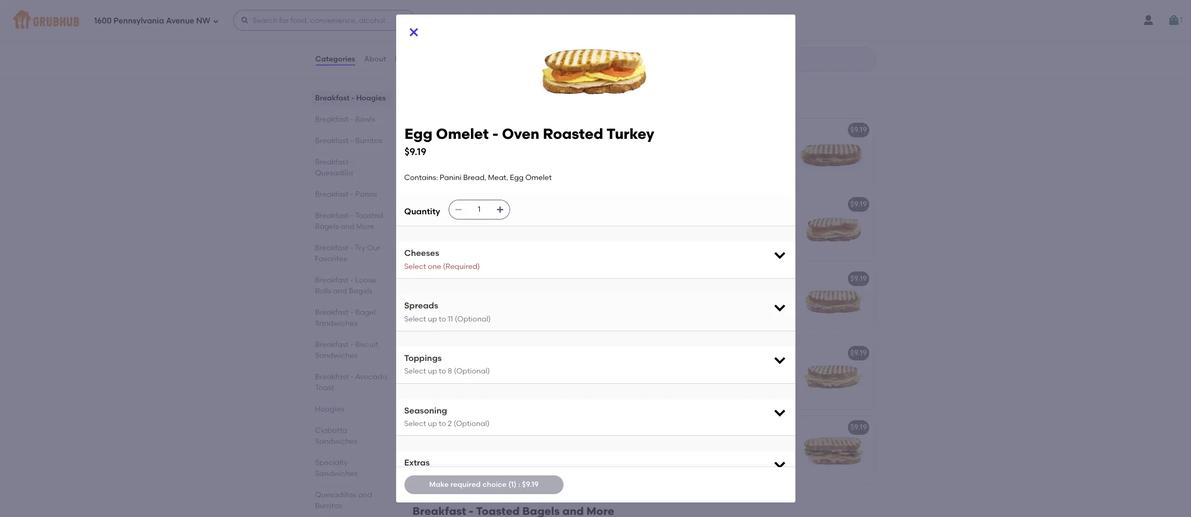 Task type: describe. For each thing, give the bounding box(es) containing it.
quesadillas and burritos tab
[[315, 489, 388, 511]]

select for seasoning
[[404, 419, 426, 428]]

style for turkey
[[718, 423, 735, 432]]

patty inside contains: panini bread, egg omelet, sausage patty
[[686, 300, 704, 308]]

contains: cheddar, panini bread, veggie cream cheese, meat, tomato, spinach, applewood smoked bacon, egg omelet
[[420, 438, 537, 478]]

- inside breakfast - quesadilla
[[350, 158, 353, 166]]

try
[[355, 243, 365, 252]]

omelet inside contains: pepper jack, panini bread, creamy chipotle, applewood smoked bacon, salsa, egg omelet
[[515, 385, 541, 393]]

bagel
[[355, 308, 375, 317]]

toppings
[[404, 353, 442, 363]]

breakfast - loose rolls and bagels
[[315, 276, 376, 295]]

cream
[[446, 448, 471, 457]]

egg omelet - cali style turkey and bacon ranch image
[[796, 416, 874, 484]]

bread, inside 'contains: cheddar, panini bread, veggie cream cheese, meat, tomato, spinach, applewood smoked bacon, egg omelet'
[[514, 438, 537, 447]]

spreads
[[404, 301, 438, 311]]

cheesy
[[504, 423, 531, 432]]

make
[[429, 480, 449, 489]]

applewood up the contains: panini bread, applewood smoked bacon, egg omelet
[[469, 126, 510, 134]]

bread, inside contains: pepper jack, panini bread, creamy chipotle, applewood smoked bacon, salsa, egg omelet
[[527, 363, 551, 372]]

egg omelet - cali style cheesy turkey and bacon image
[[563, 416, 641, 484]]

burritos for quesadillas and burritos
[[315, 501, 342, 510]]

contains: for egg omelet - cali style turkey and bacon ranch image
[[653, 438, 687, 447]]

egg omelet - southwest chipotle bacon image
[[563, 342, 641, 410]]

categories
[[315, 55, 355, 63]]

egg omelet - applewood smoked bacon image
[[563, 119, 641, 186]]

omelet inside contains: provolone, panini bread, ranch dressing, meat, tomato, spinach, applewood smoked bacon, egg omelet
[[668, 470, 695, 478]]

egg omelet - oven roasted turkey $9.19
[[404, 125, 654, 157]]

cali for turkey
[[702, 423, 716, 432]]

spinach, inside 'contains: cheddar, panini bread, veggie cream cheese, meat, tomato, spinach, applewood smoked bacon, egg omelet'
[[451, 459, 482, 468]]

contains: for egg omelet - oven roasted turkey 'image'
[[420, 289, 454, 298]]

breakfast for breakfast - biscuit sandwiches
[[315, 340, 349, 349]]

sausage inside contains: panini bread, egg omelet, sausage patty
[[653, 300, 684, 308]]

omelet, for egg omelet - spicy turkey & egg
[[514, 29, 543, 38]]

roasted inside contains: fresh salsa, egg omelet, tortilla, oven roasted turkey
[[468, 40, 497, 48]]

egg inside contains: fresh salsa, egg omelet, tortilla, oven roasted turkey
[[499, 29, 513, 38]]

main navigation navigation
[[0, 0, 1192, 41]]

chipotle
[[508, 349, 538, 358]]

2
[[448, 419, 452, 428]]

quesadillas and burritos
[[315, 490, 372, 510]]

$9.19 for contains: panini bread, egg omelet
[[851, 126, 867, 134]]

omelet inside egg omelet - oven roasted turkey $9.19
[[436, 125, 489, 143]]

- inside breakfast - loose rolls and bagels
[[350, 276, 353, 285]]

svg image inside 1 button
[[1168, 14, 1181, 27]]

hoagies inside tab
[[356, 94, 386, 102]]

pepper for chipotle,
[[456, 363, 481, 372]]

breakfast - biscuit sandwiches tab
[[315, 339, 388, 361]]

cheeses select one (required)
[[404, 248, 480, 271]]

(optional) for seasoning
[[454, 419, 490, 428]]

breakfast - avocado toast tab
[[315, 371, 388, 393]]

(required)
[[443, 262, 480, 271]]

specialty
[[315, 458, 348, 467]]

- inside breakfast - try our favorites
[[350, 243, 353, 252]]

hoagies inside tab
[[315, 405, 344, 413]]

1600 pennsylvania avenue nw
[[94, 16, 210, 25]]

oven for egg omelet - oven roasted turkey $9.19
[[502, 125, 539, 143]]

breakfast for breakfast - try our favorites
[[315, 243, 349, 252]]

omelet inside 'contains: cheddar, panini bread, veggie cream cheese, meat, tomato, spinach, applewood smoked bacon, egg omelet'
[[492, 470, 519, 478]]

egg omelet - spicy turkey & egg image
[[563, 8, 641, 75]]

$9.19 inside egg omelet - oven roasted turkey $9.19
[[404, 145, 426, 157]]

bread, inside the contains: panini bread, applewood smoked bacon, egg omelet
[[479, 140, 502, 149]]

egg inside contains: pepper jack, panini bread, creamy chipotle, applewood smoked bacon, salsa, egg omelet
[[500, 385, 513, 393]]

turkey inside egg omelet - oven roasted turkey $9.19
[[606, 125, 654, 143]]

loose
[[355, 276, 376, 285]]

our
[[367, 243, 380, 252]]

panini inside the contains: panini bread, applewood smoked bacon, egg omelet
[[456, 140, 477, 149]]

sandwiches inside tab
[[315, 437, 357, 446]]

jack, for applewood
[[483, 363, 502, 372]]

breakfast - try our favorites tab
[[315, 242, 388, 264]]

breakfast - hoagies
[[315, 94, 386, 102]]

contains: provolone, panini bread, ranch dressing, meat, tomato, spinach, applewood smoked bacon, egg omelet
[[653, 438, 783, 478]]

tortilla,
[[420, 40, 445, 48]]

(1)
[[508, 480, 517, 489]]

extras
[[404, 458, 430, 468]]

roasted for egg omelet - oven roasted turkey $9.19
[[543, 125, 603, 143]]

southwest
[[469, 349, 506, 358]]

breakfast - bowls tab
[[315, 114, 388, 125]]

breakfast - panini
[[315, 190, 377, 199]]

contains: for egg omelet - spicy bacon image
[[653, 363, 687, 372]]

reviews button
[[395, 41, 425, 78]]

svg image inside main navigation navigation
[[213, 18, 219, 24]]

breakfast for breakfast - quesadilla
[[315, 158, 349, 166]]

$9.19 for contains: panini bread, meat, egg omelet
[[618, 274, 634, 283]]

toast
[[315, 383, 334, 392]]

- inside egg omelet - oven roasted turkey $9.19
[[492, 125, 498, 143]]

contains: for the egg omelet - ham image
[[420, 215, 454, 224]]

provolone,
[[689, 438, 725, 447]]

egg omelet - cali style turkey and bacon ranch
[[653, 423, 825, 432]]

applewood inside contains: provolone, panini bread, ranch dressing, meat, tomato, spinach, applewood smoked bacon, egg omelet
[[686, 459, 726, 468]]

breakfast - try our favorites
[[315, 243, 380, 263]]

avenue
[[166, 16, 194, 25]]

smoked inside the contains: panini bread, applewood smoked bacon, egg omelet
[[420, 151, 449, 160]]

and inside breakfast - loose rolls and bagels
[[333, 287, 347, 295]]

about button
[[364, 41, 387, 78]]

egg inside contains: panini bread, egg omelet, sausage patty
[[737, 289, 751, 298]]

about
[[364, 55, 386, 63]]

$9.19 for contains: pepper jack, panini bread, applewood smoked bacon, jalapenos, egg omelet
[[851, 349, 867, 358]]

:
[[519, 480, 520, 489]]

- inside "breakfast - bagel sandwiches"
[[350, 308, 353, 317]]

and inside "quesadillas and burritos"
[[358, 490, 372, 499]]

chipotle,
[[450, 374, 482, 383]]

ciabatta sandwiches tab
[[315, 425, 388, 447]]

bacon, inside contains: provolone, panini bread, ranch dressing, meat, tomato, spinach, applewood smoked bacon, egg omelet
[[758, 459, 783, 468]]

1600
[[94, 16, 112, 25]]

1 button
[[1168, 11, 1183, 30]]

style for cheesy
[[485, 423, 502, 432]]

fresh
[[456, 29, 474, 38]]

quantity
[[404, 206, 440, 216]]

contains: panini bread, egg omelet
[[653, 140, 779, 149]]

contains: for 'egg omelet - sausage patty' image
[[653, 289, 687, 298]]

reviews
[[395, 55, 424, 63]]

egg omelet - spicy turkey & egg
[[420, 14, 536, 23]]

breakfast - burritos tab
[[315, 135, 388, 146]]

nw
[[196, 16, 210, 25]]

(optional) for toppings
[[454, 367, 490, 376]]

omelet inside contains: pepper jack, panini bread, applewood smoked bacon, jalapenos, egg omelet
[[709, 385, 736, 393]]

panini inside contains: pepper jack, panini bread, applewood smoked bacon, jalapenos, egg omelet
[[737, 363, 759, 372]]

breakfast - avocado toast
[[315, 372, 387, 392]]

more
[[356, 222, 374, 231]]

applewood inside contains: pepper jack, panini bread, applewood smoked bacon, jalapenos, egg omelet
[[653, 374, 694, 383]]

spicy
[[469, 14, 488, 23]]

quesadillas
[[315, 490, 356, 499]]

smoked inside contains: pepper jack, panini bread, applewood smoked bacon, jalapenos, egg omelet
[[695, 374, 724, 383]]

tomato, inside 'contains: cheddar, panini bread, veggie cream cheese, meat, tomato, spinach, applewood smoked bacon, egg omelet'
[[420, 459, 449, 468]]

egg omelet - spicy bacon image
[[796, 342, 874, 410]]

biscuit
[[355, 340, 378, 349]]

panini inside contains: pepper jack, panini bread, creamy chipotle, applewood smoked bacon, salsa, egg omelet
[[504, 363, 526, 372]]

contains: panini bread, applewood smoked bacon, egg omelet
[[420, 140, 544, 160]]

smoked inside contains: provolone, panini bread, ranch dressing, meat, tomato, spinach, applewood smoked bacon, egg omelet
[[728, 459, 757, 468]]

sandwiches inside the breakfast - biscuit sandwiches
[[315, 351, 357, 360]]

breakfast - toasted bagels and more
[[315, 211, 383, 231]]

contains: panini bread, egg omelet, sausage patty
[[653, 289, 781, 308]]

toasted
[[355, 211, 383, 220]]

applewood inside contains: pepper jack, panini bread, creamy chipotle, applewood smoked bacon, salsa, egg omelet
[[484, 374, 525, 383]]

up for toppings
[[428, 367, 437, 376]]

spinach, inside contains: provolone, panini bread, ranch dressing, meat, tomato, spinach, applewood smoked bacon, egg omelet
[[653, 459, 684, 468]]

jack, for bacon,
[[716, 363, 735, 372]]

one
[[428, 262, 441, 271]]

11
[[448, 314, 453, 323]]

egg omelet - sausage patty image
[[796, 268, 874, 335]]



Task type: vqa. For each thing, say whether or not it's contained in the screenshot.
plus icon in the Chips & Queso Blanco Button
no



Task type: locate. For each thing, give the bounding box(es) containing it.
patty down egg omelet - sausage patty
[[686, 300, 704, 308]]

select inside cheeses select one (required)
[[404, 262, 426, 271]]

smoked inside contains: pepper jack, panini bread, creamy chipotle, applewood smoked bacon, salsa, egg omelet
[[420, 385, 449, 393]]

egg omelet - honey smoked turkey image
[[796, 193, 874, 261]]

Input item quantity number field
[[468, 200, 491, 219]]

burritos
[[355, 136, 382, 145], [315, 501, 342, 510]]

1 horizontal spatial oven
[[469, 274, 487, 283]]

up down seasoning
[[428, 419, 437, 428]]

0 horizontal spatial tomato,
[[420, 459, 449, 468]]

0 vertical spatial ranch
[[802, 423, 825, 432]]

1 pepper from the left
[[456, 363, 481, 372]]

applewood down egg omelet - southwest chipotle bacon
[[484, 374, 525, 383]]

sausage down egg omelet - sausage patty
[[653, 300, 684, 308]]

to inside toppings select up to 8 (optional)
[[439, 367, 446, 376]]

spreads select up to 11 (optional)
[[404, 301, 491, 323]]

choice
[[483, 480, 507, 489]]

contains: inside the contains: panini bread, applewood smoked bacon, egg omelet
[[420, 140, 454, 149]]

breakfast inside breakfast - try our favorites
[[315, 243, 349, 252]]

cali up cheddar,
[[469, 423, 483, 432]]

style up provolone, in the bottom of the page
[[718, 423, 735, 432]]

tomato, down egg omelet - cali style turkey and bacon ranch
[[733, 448, 762, 457]]

1 spinach, from the left
[[451, 459, 482, 468]]

specialty sandwiches
[[315, 458, 357, 478]]

salsa, inside contains: pepper jack, panini bread, creamy chipotle, applewood smoked bacon, salsa, egg omelet
[[477, 385, 498, 393]]

1 select from the top
[[404, 262, 426, 271]]

burritos inside tab
[[355, 136, 382, 145]]

make required choice (1) : $9.19
[[429, 480, 539, 489]]

- inside breakfast - toasted bagels and more
[[350, 211, 353, 220]]

breakfast - quesadilla
[[315, 158, 353, 177]]

sandwiches down ciabatta on the bottom
[[315, 437, 357, 446]]

to left 2
[[439, 419, 446, 428]]

breakfast inside tab
[[315, 94, 350, 102]]

breakfast - bowls
[[315, 115, 375, 124]]

contains: inside contains: fresh salsa, egg omelet, tortilla, oven roasted turkey
[[420, 29, 454, 38]]

bagels down loose
[[349, 287, 372, 295]]

breakfast - panini tab
[[315, 189, 388, 200]]

bread, inside contains: provolone, panini bread, ranch dressing, meat, tomato, spinach, applewood smoked bacon, egg omelet
[[751, 438, 774, 447]]

2 vertical spatial oven
[[469, 274, 487, 283]]

$9.19 for contains: provolone, panini bread, ranch dressing, meat, tomato, spinach, applewood smoked bacon, egg omelet
[[851, 423, 867, 432]]

contains: inside contains: pepper jack, panini bread, creamy chipotle, applewood smoked bacon, salsa, egg omelet
[[420, 363, 454, 372]]

cali for cheesy
[[469, 423, 483, 432]]

breakfast down "breakfast - bagel sandwiches"
[[315, 340, 349, 349]]

contains: inside 'contains: cheddar, panini bread, veggie cream cheese, meat, tomato, spinach, applewood smoked bacon, egg omelet'
[[420, 438, 454, 447]]

0 vertical spatial roasted
[[468, 40, 497, 48]]

breakfast for breakfast - bagel sandwiches
[[315, 308, 349, 317]]

pennsylvania
[[114, 16, 164, 25]]

1 sandwiches from the top
[[315, 319, 357, 328]]

1 horizontal spatial pepper
[[689, 363, 714, 372]]

creamy
[[420, 374, 448, 383]]

contains: for egg omelet - cali style cheesy turkey and bacon image
[[420, 438, 454, 447]]

bread, inside contains: pepper jack, panini bread, applewood smoked bacon, jalapenos, egg omelet
[[760, 363, 784, 372]]

1 vertical spatial hoagies
[[315, 405, 344, 413]]

0 vertical spatial omelet,
[[514, 29, 543, 38]]

burritos down bowls
[[355, 136, 382, 145]]

favorites
[[315, 254, 347, 263]]

breakfast - bagel sandwiches
[[315, 308, 375, 328]]

sandwiches up "breakfast - avocado toast"
[[315, 351, 357, 360]]

ham
[[469, 200, 486, 209]]

up inside toppings select up to 8 (optional)
[[428, 367, 437, 376]]

contains: pepper jack, panini bread, creamy chipotle, applewood smoked bacon, salsa, egg omelet
[[420, 363, 551, 393]]

pepper inside contains: pepper jack, panini bread, creamy chipotle, applewood smoked bacon, salsa, egg omelet
[[456, 363, 481, 372]]

omelet
[[436, 14, 462, 23], [436, 125, 489, 143], [436, 126, 462, 134], [669, 126, 695, 134], [752, 140, 779, 149], [492, 151, 519, 160], [526, 173, 552, 182], [436, 200, 462, 209], [420, 225, 446, 234], [653, 225, 679, 234], [436, 274, 462, 283], [669, 274, 695, 283], [420, 300, 446, 308], [436, 349, 462, 358], [515, 385, 541, 393], [709, 385, 736, 393], [436, 423, 462, 432], [669, 423, 695, 432], [492, 470, 519, 478], [668, 470, 695, 478]]

breakfast down rolls
[[315, 308, 349, 317]]

egg omelet - oven roasted turkey image
[[563, 268, 641, 335]]

pepper for smoked
[[689, 363, 714, 372]]

egg inside the contains: panini bread, applewood smoked bacon, egg omelet
[[477, 151, 491, 160]]

1 horizontal spatial hoagies
[[356, 94, 386, 102]]

4 select from the top
[[404, 419, 426, 428]]

burritos down quesadillas
[[315, 501, 342, 510]]

salsa, inside contains: fresh salsa, egg omelet, tortilla, oven roasted turkey
[[476, 29, 497, 38]]

1 to from the top
[[439, 314, 446, 323]]

panini inside tab
[[355, 190, 377, 199]]

egg omelet - cali style cheesy turkey and bacon
[[420, 423, 596, 432]]

breakfast - burritos
[[315, 136, 382, 145]]

breakfast - quesadilla tab
[[315, 157, 388, 178]]

contains: pepper jack, panini bread, applewood smoked bacon, jalapenos, egg omelet
[[653, 363, 784, 393]]

1 horizontal spatial sausage
[[702, 274, 733, 283]]

egg inside egg omelet - oven roasted turkey $9.19
[[404, 125, 432, 143]]

breakfast inside breakfast - bowls tab
[[315, 115, 349, 124]]

omelet inside the contains: panini bread, applewood smoked bacon, egg omelet
[[492, 151, 519, 160]]

breakfast down quesadilla
[[315, 190, 349, 199]]

breakfast - hoagies tab
[[315, 93, 388, 104]]

1 vertical spatial salsa,
[[477, 385, 498, 393]]

patty
[[734, 274, 754, 283], [686, 300, 704, 308]]

contains:
[[420, 29, 454, 38], [420, 140, 454, 149], [653, 140, 687, 149], [404, 173, 438, 182], [420, 215, 454, 224], [653, 215, 687, 224], [420, 289, 454, 298], [653, 289, 687, 298], [420, 363, 454, 372], [653, 363, 687, 372], [420, 438, 454, 447], [653, 438, 687, 447]]

4 breakfast from the top
[[315, 158, 349, 166]]

applewood up jalapenos,
[[653, 374, 694, 383]]

roasted inside egg omelet - oven roasted turkey $9.19
[[543, 125, 603, 143]]

4 sandwiches from the top
[[315, 469, 357, 478]]

(optional) inside toppings select up to 8 (optional)
[[454, 367, 490, 376]]

1 horizontal spatial cali
[[702, 423, 716, 432]]

bread, inside contains: panini bread, egg omelet, sausage patty
[[712, 289, 735, 298]]

and
[[340, 222, 354, 231], [333, 287, 347, 295], [557, 423, 571, 432], [762, 423, 776, 432], [358, 490, 372, 499]]

1 vertical spatial patty
[[686, 300, 704, 308]]

0 horizontal spatial oven
[[447, 40, 466, 48]]

bacon, inside the contains: panini bread, applewood smoked bacon, egg omelet
[[450, 151, 475, 160]]

avocado
[[355, 372, 387, 381]]

select inside seasoning select up to 2 (optional)
[[404, 419, 426, 428]]

salsa,
[[476, 29, 497, 38], [477, 385, 498, 393]]

sandwiches inside tab
[[315, 469, 357, 478]]

cheddar,
[[456, 438, 489, 447]]

bacon, down egg omelet - applewood smoked bacon
[[450, 151, 475, 160]]

2 sandwiches from the top
[[315, 351, 357, 360]]

breakfast up rolls
[[315, 276, 349, 285]]

pepper inside contains: pepper jack, panini bread, applewood smoked bacon, jalapenos, egg omelet
[[689, 363, 714, 372]]

2 vertical spatial roasted
[[489, 274, 519, 283]]

jack, inside contains: pepper jack, panini bread, applewood smoked bacon, jalapenos, egg omelet
[[716, 363, 735, 372]]

2 jack, from the left
[[716, 363, 735, 372]]

0 vertical spatial (optional)
[[455, 314, 491, 323]]

select
[[404, 262, 426, 271], [404, 314, 426, 323], [404, 367, 426, 376], [404, 419, 426, 428]]

breakfast up breakfast - bowls
[[315, 94, 350, 102]]

turkey inside contains: fresh salsa, egg omelet, tortilla, oven roasted turkey
[[499, 40, 521, 48]]

select down toppings
[[404, 367, 426, 376]]

7 breakfast from the top
[[315, 243, 349, 252]]

applewood inside the contains: panini bread, applewood smoked bacon, egg omelet
[[504, 140, 544, 149]]

select for toppings
[[404, 367, 426, 376]]

ranch inside contains: provolone, panini bread, ranch dressing, meat, tomato, spinach, applewood smoked bacon, egg omelet
[[653, 448, 676, 457]]

select for cheeses
[[404, 262, 426, 271]]

1 horizontal spatial ranch
[[802, 423, 825, 432]]

(optional) up cheddar,
[[454, 419, 490, 428]]

select down cheeses
[[404, 262, 426, 271]]

2 vertical spatial (optional)
[[454, 419, 490, 428]]

bacon, inside contains: pepper jack, panini bread, creamy chipotle, applewood smoked bacon, salsa, egg omelet
[[450, 385, 475, 393]]

1 vertical spatial tomato,
[[420, 459, 449, 468]]

to left 11
[[439, 314, 446, 323]]

sandwiches up the breakfast - biscuit sandwiches
[[315, 319, 357, 328]]

2 pepper from the left
[[689, 363, 714, 372]]

contains: for egg omelet - egg image
[[653, 140, 687, 149]]

2 cali from the left
[[702, 423, 716, 432]]

(optional) right 11
[[455, 314, 491, 323]]

0 vertical spatial patty
[[734, 274, 754, 283]]

hoagies tab
[[315, 404, 388, 415]]

categories button
[[315, 41, 356, 78]]

oven for egg omelet - oven roasted turkey
[[469, 274, 487, 283]]

panini
[[456, 140, 477, 149], [689, 140, 710, 149], [440, 173, 462, 182], [355, 190, 377, 199], [456, 215, 477, 224], [689, 215, 710, 224], [456, 289, 477, 298], [689, 289, 710, 298], [504, 363, 526, 372], [737, 363, 759, 372], [490, 438, 512, 447], [727, 438, 749, 447]]

up for spreads
[[428, 314, 437, 323]]

3 up from the top
[[428, 419, 437, 428]]

1 vertical spatial sausage
[[653, 300, 684, 308]]

bacon, up egg omelet - cali style turkey and bacon ranch
[[726, 374, 750, 383]]

1 horizontal spatial omelet,
[[752, 289, 781, 298]]

2 breakfast from the top
[[315, 115, 349, 124]]

breakfast up toast
[[315, 372, 349, 381]]

9 breakfast from the top
[[315, 308, 349, 317]]

cali up provolone, in the bottom of the page
[[702, 423, 716, 432]]

applewood down cheese,
[[483, 459, 524, 468]]

1 horizontal spatial spinach,
[[653, 459, 684, 468]]

toppings select up to 8 (optional)
[[404, 353, 490, 376]]

3 breakfast from the top
[[315, 136, 349, 145]]

0 vertical spatial hoagies
[[356, 94, 386, 102]]

specialty sandwiches tab
[[315, 457, 388, 479]]

breakfast down breakfast - bowls
[[315, 136, 349, 145]]

1 horizontal spatial style
[[718, 423, 735, 432]]

1 vertical spatial ranch
[[653, 448, 676, 457]]

egg omelet - ham image
[[563, 193, 641, 261]]

ciabatta
[[315, 426, 347, 435]]

2 to from the top
[[439, 367, 446, 376]]

$9.19
[[618, 126, 634, 134], [851, 126, 867, 134], [404, 145, 426, 157], [851, 200, 867, 209], [618, 274, 634, 283], [851, 274, 867, 283], [851, 349, 867, 358], [851, 423, 867, 432], [522, 480, 539, 489]]

0 vertical spatial burritos
[[355, 136, 382, 145]]

1 up from the top
[[428, 314, 437, 323]]

8 breakfast from the top
[[315, 276, 349, 285]]

pepper up jalapenos,
[[689, 363, 714, 372]]

egg omelet - egg
[[653, 126, 715, 134]]

pepper
[[456, 363, 481, 372], [689, 363, 714, 372]]

select down spreads
[[404, 314, 426, 323]]

0 horizontal spatial ranch
[[653, 448, 676, 457]]

0 horizontal spatial spinach,
[[451, 459, 482, 468]]

breakfast for breakfast - burritos
[[315, 136, 349, 145]]

egg omelet - ham
[[420, 200, 486, 209]]

0 horizontal spatial bagels
[[315, 222, 339, 231]]

up down toppings
[[428, 367, 437, 376]]

$7.09
[[617, 14, 634, 23]]

ranch
[[802, 423, 825, 432], [653, 448, 676, 457]]

1
[[1181, 16, 1183, 24]]

seasoning
[[404, 406, 447, 415]]

sausage up contains: panini bread, egg omelet, sausage patty
[[702, 274, 733, 283]]

up
[[428, 314, 437, 323], [428, 367, 437, 376], [428, 419, 437, 428]]

1 horizontal spatial jack,
[[716, 363, 735, 372]]

up for seasoning
[[428, 419, 437, 428]]

breakfast for breakfast - bowls
[[315, 115, 349, 124]]

(optional)
[[455, 314, 491, 323], [454, 367, 490, 376], [454, 419, 490, 428]]

bowls
[[355, 115, 375, 124]]

(optional) inside the spreads select up to 11 (optional)
[[455, 314, 491, 323]]

1 vertical spatial to
[[439, 367, 446, 376]]

10 breakfast from the top
[[315, 340, 349, 349]]

egg inside contains: provolone, panini bread, ranch dressing, meat, tomato, spinach, applewood smoked bacon, egg omelet
[[653, 470, 667, 478]]

egg inside 'contains: cheddar, panini bread, veggie cream cheese, meat, tomato, spinach, applewood smoked bacon, egg omelet'
[[477, 470, 491, 478]]

select down seasoning
[[404, 419, 426, 428]]

select for spreads
[[404, 314, 426, 323]]

contains: inside contains: pepper jack, panini bread, applewood smoked bacon, jalapenos, egg omelet
[[653, 363, 687, 372]]

egg inside contains: pepper jack, panini bread, applewood smoked bacon, jalapenos, egg omelet
[[694, 385, 708, 393]]

to for toppings
[[439, 367, 446, 376]]

style
[[485, 423, 502, 432], [718, 423, 735, 432]]

3 select from the top
[[404, 367, 426, 376]]

3 to from the top
[[439, 419, 446, 428]]

breakfast - bagel sandwiches tab
[[315, 307, 388, 329]]

jalapenos,
[[653, 385, 692, 393]]

oven inside egg omelet - oven roasted turkey $9.19
[[502, 125, 539, 143]]

0 vertical spatial bagels
[[315, 222, 339, 231]]

applewood down egg omelet - applewood smoked bacon
[[504, 140, 544, 149]]

contains: for "egg omelet - applewood smoked bacon" image
[[420, 140, 454, 149]]

0 horizontal spatial style
[[485, 423, 502, 432]]

2 style from the left
[[718, 423, 735, 432]]

0 vertical spatial up
[[428, 314, 437, 323]]

bagels
[[315, 222, 339, 231], [349, 287, 372, 295]]

omelet, for egg omelet - sausage patty
[[752, 289, 781, 298]]

bagels inside breakfast - toasted bagels and more
[[315, 222, 339, 231]]

0 horizontal spatial cali
[[469, 423, 483, 432]]

salsa, down "chipotle,"
[[477, 385, 498, 393]]

bagels up the "favorites"
[[315, 222, 339, 231]]

to
[[439, 314, 446, 323], [439, 367, 446, 376], [439, 419, 446, 428]]

svg image
[[1168, 14, 1181, 27], [241, 16, 249, 24], [454, 206, 463, 214], [496, 206, 504, 214], [773, 300, 787, 315], [773, 405, 787, 420], [773, 457, 787, 472]]

2 select from the top
[[404, 314, 426, 323]]

breakfast up quesadilla
[[315, 158, 349, 166]]

$9.19 for contains: panini bread, applewood smoked bacon, egg omelet
[[618, 126, 634, 134]]

select inside toppings select up to 8 (optional)
[[404, 367, 426, 376]]

up down spreads
[[428, 314, 437, 323]]

0 horizontal spatial jack,
[[483, 363, 502, 372]]

bacon, down "chipotle,"
[[450, 385, 475, 393]]

1 vertical spatial omelet,
[[752, 289, 781, 298]]

sandwiches down specialty at the bottom left of page
[[315, 469, 357, 478]]

svg image
[[213, 18, 219, 24], [408, 26, 420, 38], [773, 248, 787, 262], [773, 353, 787, 367]]

&
[[515, 14, 520, 23]]

panini inside contains: provolone, panini bread, ranch dressing, meat, tomato, spinach, applewood smoked bacon, egg omelet
[[727, 438, 749, 447]]

0 vertical spatial sausage
[[702, 274, 733, 283]]

11 breakfast from the top
[[315, 372, 349, 381]]

to inside the spreads select up to 11 (optional)
[[439, 314, 446, 323]]

1 vertical spatial burritos
[[315, 501, 342, 510]]

breakfast down the breakfast - panini
[[315, 211, 349, 220]]

1 breakfast from the top
[[315, 94, 350, 102]]

breakfast for breakfast - toasted bagels and more
[[315, 211, 349, 220]]

applewood
[[469, 126, 510, 134], [504, 140, 544, 149], [484, 374, 525, 383], [653, 374, 694, 383], [483, 459, 524, 468], [686, 459, 726, 468]]

cheese,
[[472, 448, 501, 457]]

2 vertical spatial up
[[428, 419, 437, 428]]

to inside seasoning select up to 2 (optional)
[[439, 419, 446, 428]]

breakfast for breakfast - loose rolls and bagels
[[315, 276, 349, 285]]

breakfast for breakfast - avocado toast
[[315, 372, 349, 381]]

2 vertical spatial to
[[439, 419, 446, 428]]

breakfast up the "favorites"
[[315, 243, 349, 252]]

breakfast for breakfast - panini
[[315, 190, 349, 199]]

roasted for egg omelet - oven roasted turkey
[[489, 274, 519, 283]]

salsa, down spicy
[[476, 29, 497, 38]]

applewood inside 'contains: cheddar, panini bread, veggie cream cheese, meat, tomato, spinach, applewood smoked bacon, egg omelet'
[[483, 459, 524, 468]]

sandwiches
[[315, 319, 357, 328], [315, 351, 357, 360], [315, 437, 357, 446], [315, 469, 357, 478]]

meat,
[[488, 173, 508, 182], [504, 215, 524, 224], [737, 215, 757, 224], [504, 289, 524, 298], [503, 448, 523, 457], [711, 448, 731, 457]]

2 up from the top
[[428, 367, 437, 376]]

egg omelet - oven roasted turkey
[[420, 274, 544, 283]]

0 horizontal spatial patty
[[686, 300, 704, 308]]

ciabatta sandwiches
[[315, 426, 357, 446]]

1 vertical spatial bagels
[[349, 287, 372, 295]]

0 horizontal spatial burritos
[[315, 501, 342, 510]]

2 spinach, from the left
[[653, 459, 684, 468]]

1 horizontal spatial bagels
[[349, 287, 372, 295]]

2 horizontal spatial oven
[[502, 125, 539, 143]]

0 vertical spatial oven
[[447, 40, 466, 48]]

sausage
[[702, 274, 733, 283], [653, 300, 684, 308]]

(optional) for spreads
[[455, 314, 491, 323]]

dressing,
[[677, 448, 710, 457]]

smoked
[[512, 126, 540, 134], [420, 151, 449, 160], [695, 374, 724, 383], [420, 385, 449, 393], [728, 459, 757, 468], [420, 470, 449, 478]]

0 horizontal spatial sausage
[[653, 300, 684, 308]]

breakfast for breakfast - hoagies
[[315, 94, 350, 102]]

3 sandwiches from the top
[[315, 437, 357, 446]]

breakfast inside "breakfast - avocado toast"
[[315, 372, 349, 381]]

jack, inside contains: pepper jack, panini bread, creamy chipotle, applewood smoked bacon, salsa, egg omelet
[[483, 363, 502, 372]]

spinach, down cream
[[451, 459, 482, 468]]

0 horizontal spatial hoagies
[[315, 405, 344, 413]]

cheeses
[[404, 248, 439, 258]]

breakfast inside the breakfast - biscuit sandwiches
[[315, 340, 349, 349]]

(optional) right 8
[[454, 367, 490, 376]]

bacon, inside contains: pepper jack, panini bread, applewood smoked bacon, jalapenos, egg omelet
[[726, 374, 750, 383]]

1 vertical spatial roasted
[[543, 125, 603, 143]]

spinach, down dressing,
[[653, 459, 684, 468]]

egg omelet - southwest chipotle bacon
[[420, 349, 563, 358]]

cali
[[469, 423, 483, 432], [702, 423, 716, 432]]

sandwiches inside "breakfast - bagel sandwiches"
[[315, 319, 357, 328]]

tomato, down veggie
[[420, 459, 449, 468]]

style left cheesy
[[485, 423, 502, 432]]

seasoning select up to 2 (optional)
[[404, 406, 490, 428]]

egg omelet - egg image
[[796, 119, 874, 186]]

1 vertical spatial oven
[[502, 125, 539, 143]]

breakfast - loose rolls and bagels tab
[[315, 275, 388, 296]]

pepper up "chipotle,"
[[456, 363, 481, 372]]

1 cali from the left
[[469, 423, 483, 432]]

required
[[451, 480, 481, 489]]

hoagies up bowls
[[356, 94, 386, 102]]

to left 8
[[439, 367, 446, 376]]

patty up contains: panini bread, egg omelet, sausage patty
[[734, 274, 754, 283]]

0 vertical spatial to
[[439, 314, 446, 323]]

0 horizontal spatial omelet,
[[514, 29, 543, 38]]

oven inside contains: fresh salsa, egg omelet, tortilla, oven roasted turkey
[[447, 40, 466, 48]]

omelet, inside contains: panini bread, egg omelet, sausage patty
[[752, 289, 781, 298]]

tomato, inside contains: provolone, panini bread, ranch dressing, meat, tomato, spinach, applewood smoked bacon, egg omelet
[[733, 448, 762, 457]]

contains: for egg omelet - spicy turkey & egg image
[[420, 29, 454, 38]]

0 horizontal spatial pepper
[[456, 363, 481, 372]]

- inside the breakfast - biscuit sandwiches
[[350, 340, 353, 349]]

rolls
[[315, 287, 331, 295]]

to for seasoning
[[439, 419, 446, 428]]

meat, inside contains: provolone, panini bread, ranch dressing, meat, tomato, spinach, applewood smoked bacon, egg omelet
[[711, 448, 731, 457]]

1 vertical spatial (optional)
[[454, 367, 490, 376]]

bagels inside breakfast - loose rolls and bagels
[[349, 287, 372, 295]]

bacon, inside 'contains: cheddar, panini bread, veggie cream cheese, meat, tomato, spinach, applewood smoked bacon, egg omelet'
[[450, 470, 475, 478]]

1 horizontal spatial burritos
[[355, 136, 382, 145]]

(optional) inside seasoning select up to 2 (optional)
[[454, 419, 490, 428]]

1 horizontal spatial tomato,
[[733, 448, 762, 457]]

bacon, up required
[[450, 470, 475, 478]]

breakfast inside breakfast - loose rolls and bagels
[[315, 276, 349, 285]]

1 style from the left
[[485, 423, 502, 432]]

omelet,
[[514, 29, 543, 38], [752, 289, 781, 298]]

breakfast - toasted bagels and more tab
[[315, 210, 388, 232]]

- inside "breakfast - avocado toast"
[[350, 372, 353, 381]]

breakfast up breakfast - burritos
[[315, 115, 349, 124]]

1 vertical spatial up
[[428, 367, 437, 376]]

meat, inside 'contains: cheddar, panini bread, veggie cream cheese, meat, tomato, spinach, applewood smoked bacon, egg omelet'
[[503, 448, 523, 457]]

bacon, down egg omelet - cali style turkey and bacon ranch
[[758, 459, 783, 468]]

contains: panini bread, meat, egg omelet
[[404, 173, 552, 182], [420, 215, 539, 234], [653, 215, 772, 234], [420, 289, 539, 308]]

veggie
[[420, 448, 444, 457]]

1 jack, from the left
[[483, 363, 502, 372]]

egg omelet - sausage patty
[[653, 274, 754, 283]]

panini inside 'contains: cheddar, panini bread, veggie cream cheese, meat, tomato, spinach, applewood smoked bacon, egg omelet'
[[490, 438, 512, 447]]

quesadilla
[[315, 169, 353, 177]]

up inside seasoning select up to 2 (optional)
[[428, 419, 437, 428]]

contains: fresh salsa, egg omelet, tortilla, oven roasted turkey
[[420, 29, 543, 48]]

$9.19 for contains: panini bread, egg omelet, sausage patty
[[851, 274, 867, 283]]

applewood down dressing,
[[686, 459, 726, 468]]

panini inside contains: panini bread, egg omelet, sausage patty
[[689, 289, 710, 298]]

oven
[[447, 40, 466, 48], [502, 125, 539, 143], [469, 274, 487, 283]]

to for spreads
[[439, 314, 446, 323]]

contains: inside contains: panini bread, egg omelet, sausage patty
[[653, 289, 687, 298]]

egg omelet - applewood smoked bacon
[[420, 126, 565, 134]]

and inside breakfast - toasted bagels and more
[[340, 222, 354, 231]]

0 vertical spatial tomato,
[[733, 448, 762, 457]]

6 breakfast from the top
[[315, 211, 349, 220]]

5 breakfast from the top
[[315, 190, 349, 199]]

hoagies up ciabatta on the bottom
[[315, 405, 344, 413]]

hoagies
[[356, 94, 386, 102], [315, 405, 344, 413]]

1 horizontal spatial patty
[[734, 274, 754, 283]]

contains: for egg omelet - southwest chipotle bacon image
[[420, 363, 454, 372]]

breakfast inside breakfast - quesadilla
[[315, 158, 349, 166]]

8
[[448, 367, 452, 376]]

turkey
[[490, 14, 513, 23], [499, 40, 521, 48], [606, 125, 654, 143], [520, 274, 544, 283], [532, 423, 555, 432], [737, 423, 760, 432]]

0 vertical spatial salsa,
[[476, 29, 497, 38]]

burritos for breakfast - burritos
[[355, 136, 382, 145]]

breakfast - biscuit sandwiches
[[315, 340, 378, 360]]

smoked inside 'contains: cheddar, panini bread, veggie cream cheese, meat, tomato, spinach, applewood smoked bacon, egg omelet'
[[420, 470, 449, 478]]



